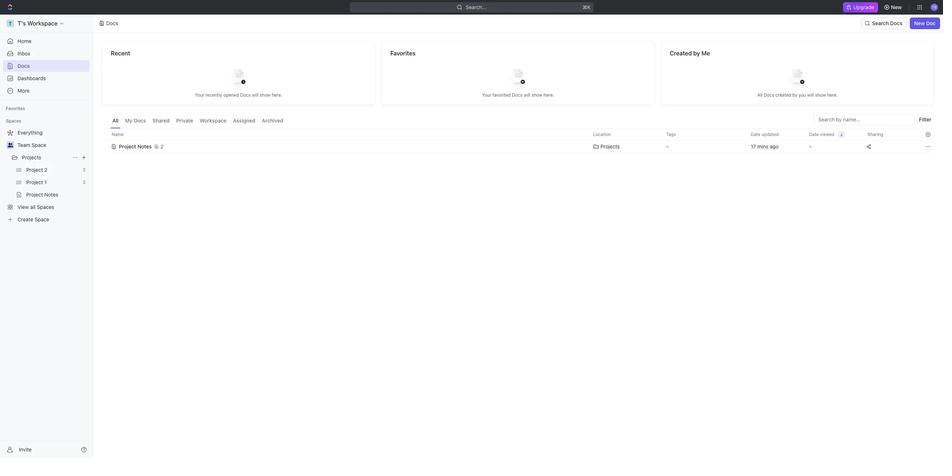 Task type: vqa. For each thing, say whether or not it's contained in the screenshot.
the 'Notifications' 'LINK'
no



Task type: describe. For each thing, give the bounding box(es) containing it.
row containing project notes
[[102, 139, 935, 154]]

1 horizontal spatial by
[[793, 92, 798, 98]]

project 1
[[26, 179, 47, 185]]

dashboards link
[[3, 73, 90, 84]]

projects inside 'link'
[[22, 154, 41, 161]]

3 show from the left
[[816, 92, 826, 98]]

17 mins ago
[[751, 143, 779, 150]]

docs link
[[3, 60, 90, 72]]

1 horizontal spatial favorites
[[391, 50, 416, 57]]

view
[[18, 204, 29, 210]]

project notes link
[[26, 189, 88, 201]]

dashboards
[[18, 75, 46, 81]]

3 for 2
[[83, 167, 85, 173]]

0 horizontal spatial spaces
[[6, 118, 21, 124]]

created
[[670, 50, 692, 57]]

docs inside sidebar navigation
[[18, 63, 30, 69]]

upgrade link
[[844, 2, 878, 12]]

private button
[[174, 114, 195, 128]]

create space
[[18, 216, 49, 223]]

more
[[18, 88, 30, 94]]

t
[[9, 21, 12, 26]]

created
[[776, 92, 791, 98]]

private
[[176, 118, 193, 124]]

1
[[44, 179, 47, 185]]

project inside row
[[119, 143, 136, 150]]

filter button
[[917, 114, 935, 126]]

3 will from the left
[[808, 92, 814, 98]]

Search by name... text field
[[819, 114, 911, 125]]

1 - from the left
[[666, 143, 669, 150]]

favorites button
[[3, 104, 28, 113]]

all
[[30, 204, 36, 210]]

date for date updated
[[751, 132, 761, 137]]

search docs
[[872, 20, 903, 26]]

docs up recent
[[106, 20, 118, 26]]

viewed
[[820, 132, 835, 137]]

3 here. from the left
[[828, 92, 838, 98]]

workspace inside button
[[200, 118, 227, 124]]

project notes inside row
[[119, 143, 152, 150]]

project for project 1 'link'
[[26, 179, 43, 185]]

your for favorites
[[482, 92, 491, 98]]

tree inside sidebar navigation
[[3, 127, 90, 226]]

filter
[[919, 116, 932, 123]]

new for new
[[891, 4, 902, 10]]

2 inside sidebar navigation
[[44, 167, 47, 173]]

table containing project notes
[[102, 128, 935, 154]]

inbox
[[18, 50, 30, 57]]

row containing name
[[102, 128, 935, 141]]

tab list containing all
[[111, 114, 285, 128]]

everything
[[18, 130, 43, 136]]

name
[[112, 132, 124, 137]]

inbox link
[[3, 48, 90, 59]]

updated
[[762, 132, 779, 137]]

1 here. from the left
[[272, 92, 282, 98]]

search
[[872, 20, 889, 26]]

new doc
[[915, 20, 936, 26]]

view all spaces link
[[3, 201, 88, 213]]

invite
[[19, 447, 32, 453]]

1 show from the left
[[260, 92, 271, 98]]

space for team space
[[32, 142, 46, 148]]

upgrade
[[854, 4, 875, 10]]

project for project notes link at left top
[[26, 192, 43, 198]]

recent
[[111, 50, 130, 57]]

date updated
[[751, 132, 779, 137]]

my
[[125, 118, 132, 124]]

my docs
[[125, 118, 146, 124]]

home
[[18, 38, 31, 44]]

date for date viewed
[[810, 132, 819, 137]]

docs left created
[[764, 92, 775, 98]]

2 - from the left
[[810, 143, 812, 150]]

your for recent
[[195, 92, 204, 98]]

project notes inside sidebar navigation
[[26, 192, 58, 198]]

assigned button
[[231, 114, 257, 128]]

3 for 1
[[83, 180, 85, 185]]

your recently opened docs will show here.
[[195, 92, 282, 98]]

team space
[[18, 142, 46, 148]]

projects link
[[22, 152, 69, 164]]

shared button
[[151, 114, 172, 128]]

create
[[18, 216, 33, 223]]

location
[[593, 132, 611, 137]]

more button
[[3, 85, 90, 97]]

1 will from the left
[[252, 92, 259, 98]]

project 2
[[26, 167, 47, 173]]

2 show from the left
[[532, 92, 543, 98]]

no created by me docs image
[[783, 63, 812, 92]]

t's
[[18, 20, 26, 27]]

tb button
[[929, 1, 941, 13]]

ago
[[770, 143, 779, 150]]

date viewed button
[[805, 129, 846, 140]]

my docs button
[[123, 114, 148, 128]]

project for project 2 link
[[26, 167, 43, 173]]

17
[[751, 143, 756, 150]]

me
[[702, 50, 710, 57]]

create space link
[[3, 214, 88, 226]]

new button
[[881, 1, 907, 13]]

favorites inside button
[[6, 106, 25, 111]]



Task type: locate. For each thing, give the bounding box(es) containing it.
0 horizontal spatial all
[[112, 118, 119, 124]]

- down date viewed
[[810, 143, 812, 150]]

workspace button
[[198, 114, 228, 128]]

t's workspace
[[18, 20, 58, 27]]

1 horizontal spatial show
[[532, 92, 543, 98]]

will
[[252, 92, 259, 98], [524, 92, 531, 98], [808, 92, 814, 98]]

0 vertical spatial favorites
[[391, 50, 416, 57]]

tags
[[666, 132, 676, 137]]

project 1 link
[[26, 177, 80, 188]]

0 horizontal spatial favorites
[[6, 106, 25, 111]]

2
[[161, 143, 164, 150], [44, 167, 47, 173]]

1 vertical spatial spaces
[[37, 204, 54, 210]]

space down everything link
[[32, 142, 46, 148]]

2 your from the left
[[482, 92, 491, 98]]

1 vertical spatial by
[[793, 92, 798, 98]]

here. right no favorited docs image
[[544, 92, 554, 98]]

1 horizontal spatial -
[[810, 143, 812, 150]]

show right favorited
[[532, 92, 543, 98]]

no recent docs image
[[224, 63, 253, 92]]

everything link
[[3, 127, 88, 139]]

archived
[[262, 118, 283, 124]]

will right favorited
[[524, 92, 531, 98]]

1 horizontal spatial all
[[758, 92, 763, 98]]

0 horizontal spatial here.
[[272, 92, 282, 98]]

here. up 'archived'
[[272, 92, 282, 98]]

0 horizontal spatial project notes
[[26, 192, 58, 198]]

1 horizontal spatial new
[[915, 20, 925, 26]]

docs right favorited
[[512, 92, 523, 98]]

docs right opened
[[240, 92, 251, 98]]

2 row from the top
[[102, 139, 935, 154]]

table
[[102, 128, 935, 154]]

all docs created by you will show here.
[[758, 92, 838, 98]]

0 horizontal spatial projects
[[22, 154, 41, 161]]

0 vertical spatial projects
[[601, 143, 620, 150]]

workspace up home link
[[27, 20, 58, 27]]

row
[[102, 128, 935, 141], [102, 139, 935, 154]]

2 down projects 'link'
[[44, 167, 47, 173]]

0 horizontal spatial date
[[751, 132, 761, 137]]

tree
[[3, 127, 90, 226]]

project notes down name
[[119, 143, 152, 150]]

show
[[260, 92, 271, 98], [532, 92, 543, 98], [816, 92, 826, 98]]

date viewed
[[810, 132, 835, 137]]

1 vertical spatial project notes
[[26, 192, 58, 198]]

0 horizontal spatial new
[[891, 4, 902, 10]]

project inside project notes link
[[26, 192, 43, 198]]

your left recently
[[195, 92, 204, 98]]

opened
[[223, 92, 239, 98]]

0 vertical spatial 3
[[83, 167, 85, 173]]

project 2 link
[[26, 164, 80, 176]]

archived button
[[260, 114, 285, 128]]

notes inside row
[[138, 143, 152, 150]]

1 vertical spatial 2
[[44, 167, 47, 173]]

space
[[32, 142, 46, 148], [35, 216, 49, 223]]

all for all
[[112, 118, 119, 124]]

project left 1
[[26, 179, 43, 185]]

2 will from the left
[[524, 92, 531, 98]]

1 horizontal spatial project notes
[[119, 143, 152, 150]]

tab list
[[111, 114, 285, 128]]

all
[[758, 92, 763, 98], [112, 118, 119, 124]]

2 inside row
[[161, 143, 164, 150]]

project down name
[[119, 143, 136, 150]]

you
[[799, 92, 806, 98]]

project notes
[[119, 143, 152, 150], [26, 192, 58, 198]]

notes down my docs button
[[138, 143, 152, 150]]

date left viewed
[[810, 132, 819, 137]]

shared
[[153, 118, 170, 124]]

workspace
[[27, 20, 58, 27], [200, 118, 227, 124]]

all left my
[[112, 118, 119, 124]]

1 horizontal spatial spaces
[[37, 204, 54, 210]]

0 vertical spatial all
[[758, 92, 763, 98]]

-
[[666, 143, 669, 150], [810, 143, 812, 150]]

project up 'project 1'
[[26, 167, 43, 173]]

2 horizontal spatial will
[[808, 92, 814, 98]]

docs right 'search'
[[891, 20, 903, 26]]

0 vertical spatial notes
[[138, 143, 152, 150]]

- down tags
[[666, 143, 669, 150]]

0 vertical spatial workspace
[[27, 20, 58, 27]]

spaces down favorites button
[[6, 118, 21, 124]]

all button
[[111, 114, 120, 128]]

space for create space
[[35, 216, 49, 223]]

will right you
[[808, 92, 814, 98]]

date up 17
[[751, 132, 761, 137]]

date
[[751, 132, 761, 137], [810, 132, 819, 137]]

3 up project notes link at left top
[[83, 180, 85, 185]]

3
[[83, 167, 85, 173], [83, 180, 85, 185]]

no favorited docs image
[[504, 63, 533, 92]]

0 horizontal spatial show
[[260, 92, 271, 98]]

1 vertical spatial projects
[[22, 154, 41, 161]]

sharing
[[868, 132, 884, 137]]

2 date from the left
[[810, 132, 819, 137]]

1 date from the left
[[751, 132, 761, 137]]

1 vertical spatial all
[[112, 118, 119, 124]]

notes down project 1 'link'
[[44, 192, 58, 198]]

2 down shared button
[[161, 143, 164, 150]]

all left created
[[758, 92, 763, 98]]

0 horizontal spatial workspace
[[27, 20, 58, 27]]

docs right my
[[134, 118, 146, 124]]

mins
[[758, 143, 769, 150]]

spaces up create space "link"
[[37, 204, 54, 210]]

1 horizontal spatial will
[[524, 92, 531, 98]]

docs down "inbox"
[[18, 63, 30, 69]]

3 right project 2 link
[[83, 167, 85, 173]]

1 horizontal spatial date
[[810, 132, 819, 137]]

1 vertical spatial favorites
[[6, 106, 25, 111]]

search docs button
[[862, 18, 907, 29]]

0 vertical spatial space
[[32, 142, 46, 148]]

0 vertical spatial project notes
[[119, 143, 152, 150]]

1 vertical spatial notes
[[44, 192, 58, 198]]

1 vertical spatial space
[[35, 216, 49, 223]]

team
[[18, 142, 30, 148]]

1 horizontal spatial projects
[[601, 143, 620, 150]]

project notes down 1
[[26, 192, 58, 198]]

0 vertical spatial spaces
[[6, 118, 21, 124]]

1 vertical spatial 3
[[83, 180, 85, 185]]

will right opened
[[252, 92, 259, 98]]

0 horizontal spatial by
[[694, 50, 700, 57]]

new inside button
[[891, 4, 902, 10]]

1 horizontal spatial workspace
[[200, 118, 227, 124]]

projects
[[601, 143, 620, 150], [22, 154, 41, 161]]

new doc button
[[910, 18, 941, 29]]

docs inside tab list
[[134, 118, 146, 124]]

0 vertical spatial new
[[891, 4, 902, 10]]

project inside project 2 link
[[26, 167, 43, 173]]

sidebar navigation
[[0, 15, 95, 458]]

space inside "link"
[[35, 216, 49, 223]]

by left me
[[694, 50, 700, 57]]

show up 'archived'
[[260, 92, 271, 98]]

workspace inside sidebar navigation
[[27, 20, 58, 27]]

new for new doc
[[915, 20, 925, 26]]

0 vertical spatial 2
[[161, 143, 164, 150]]

date updated button
[[747, 129, 783, 140]]

0 horizontal spatial 2
[[44, 167, 47, 173]]

here.
[[272, 92, 282, 98], [544, 92, 554, 98], [828, 92, 838, 98]]

recently
[[206, 92, 222, 98]]

1 3 from the top
[[83, 167, 85, 173]]

t's workspace, , element
[[7, 20, 14, 27]]

new left doc
[[915, 20, 925, 26]]

doc
[[927, 20, 936, 26]]

0 horizontal spatial -
[[666, 143, 669, 150]]

show right you
[[816, 92, 826, 98]]

tree containing everything
[[3, 127, 90, 226]]

favorites
[[391, 50, 416, 57], [6, 106, 25, 111]]

assigned
[[233, 118, 255, 124]]

1 vertical spatial workspace
[[200, 118, 227, 124]]

projects inside row
[[601, 143, 620, 150]]

0 vertical spatial by
[[694, 50, 700, 57]]

⌘k
[[583, 4, 591, 10]]

1 horizontal spatial here.
[[544, 92, 554, 98]]

2 here. from the left
[[544, 92, 554, 98]]

new
[[891, 4, 902, 10], [915, 20, 925, 26]]

favorited
[[493, 92, 511, 98]]

search...
[[466, 4, 486, 10]]

1 your from the left
[[195, 92, 204, 98]]

created by me
[[670, 50, 710, 57]]

your favorited docs will show here.
[[482, 92, 554, 98]]

2 horizontal spatial show
[[816, 92, 826, 98]]

new inside "button"
[[915, 20, 925, 26]]

projects down team space
[[22, 154, 41, 161]]

home link
[[3, 35, 90, 47]]

your left favorited
[[482, 92, 491, 98]]

view all spaces
[[18, 204, 54, 210]]

notes inside tree
[[44, 192, 58, 198]]

here. right you
[[828, 92, 838, 98]]

spaces
[[6, 118, 21, 124], [37, 204, 54, 210]]

team space link
[[18, 139, 88, 151]]

1 horizontal spatial notes
[[138, 143, 152, 150]]

project up view all spaces
[[26, 192, 43, 198]]

project
[[119, 143, 136, 150], [26, 167, 43, 173], [26, 179, 43, 185], [26, 192, 43, 198]]

0 horizontal spatial notes
[[44, 192, 58, 198]]

project inside project 1 'link'
[[26, 179, 43, 185]]

2 3 from the top
[[83, 180, 85, 185]]

space down 'view all spaces' link
[[35, 216, 49, 223]]

projects down 'location' on the top of page
[[601, 143, 620, 150]]

tb
[[932, 5, 937, 9]]

user group image
[[7, 143, 13, 147]]

docs
[[106, 20, 118, 26], [891, 20, 903, 26], [18, 63, 30, 69], [240, 92, 251, 98], [512, 92, 523, 98], [764, 92, 775, 98], [134, 118, 146, 124]]

all inside button
[[112, 118, 119, 124]]

workspace down recently
[[200, 118, 227, 124]]

1 horizontal spatial 2
[[161, 143, 164, 150]]

filter button
[[917, 114, 935, 126]]

by
[[694, 50, 700, 57], [793, 92, 798, 98]]

1 horizontal spatial your
[[482, 92, 491, 98]]

your
[[195, 92, 204, 98], [482, 92, 491, 98]]

1 row from the top
[[102, 128, 935, 141]]

new up search docs
[[891, 4, 902, 10]]

0 horizontal spatial will
[[252, 92, 259, 98]]

by left you
[[793, 92, 798, 98]]

0 horizontal spatial your
[[195, 92, 204, 98]]

1 vertical spatial new
[[915, 20, 925, 26]]

all for all docs created by you will show here.
[[758, 92, 763, 98]]

2 horizontal spatial here.
[[828, 92, 838, 98]]



